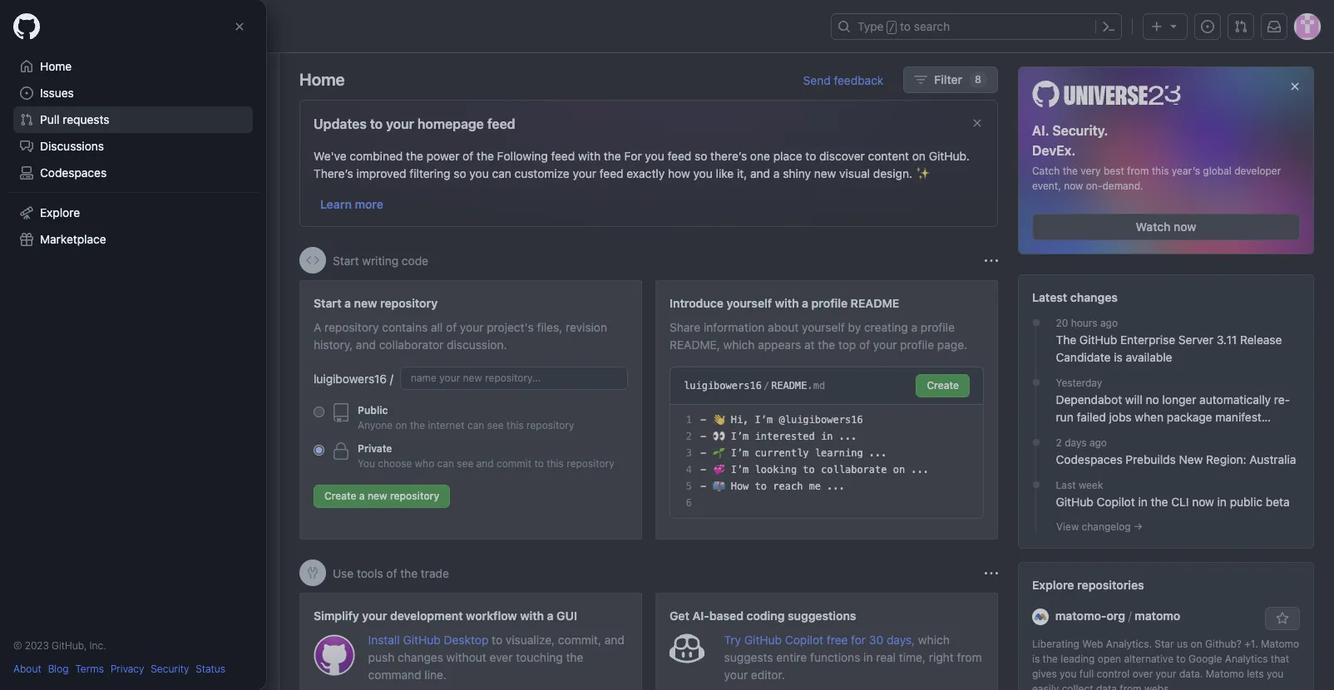 Task type: locate. For each thing, give the bounding box(es) containing it.
2 why am i seeing this? image from the top
[[985, 567, 999, 580]]

©
[[13, 640, 22, 652]]

how
[[668, 166, 690, 181]]

command
[[368, 668, 422, 682]]

dot fill image left days
[[1030, 436, 1043, 449]]

on right collaborate
[[893, 464, 906, 476]]

view changelog →
[[1057, 521, 1143, 533]]

1 dot fill image from the top
[[1030, 316, 1043, 329]]

1 horizontal spatial is
[[1114, 350, 1123, 364]]

0 vertical spatial is
[[1114, 350, 1123, 364]]

discussion.
[[447, 338, 507, 352]]

luigibowers16 up repo icon
[[314, 372, 387, 386]]

introduce yourself with a profile readme element
[[656, 280, 999, 540]]

public anyone on the internet can see this repository
[[358, 404, 575, 432]]

see up private you choose who can see and commit to this repository
[[487, 419, 504, 432]]

hi,
[[731, 414, 749, 426]]

now right watch
[[1174, 219, 1197, 233]]

beta
[[1266, 495, 1290, 509]]

combined
[[350, 149, 403, 163]]

1 horizontal spatial 2
[[1056, 437, 1062, 449]]

this inside private you choose who can see and commit to this repository
[[547, 458, 564, 470]]

exactly
[[627, 166, 665, 181]]

feed up following
[[487, 116, 516, 131]]

create for create repository
[[34, 181, 71, 195]]

1 vertical spatial codespaces
[[1056, 452, 1123, 466]]

github down development
[[403, 633, 441, 647]]

0 horizontal spatial over
[[144, 133, 167, 147]]

4
[[686, 464, 692, 476]]

1 vertical spatial see
[[457, 458, 474, 470]]

to right how
[[755, 481, 767, 493]]

github inside 20 hours ago the github enterprise server 3.11 release candidate is available
[[1080, 332, 1118, 347]]

week
[[1079, 479, 1104, 491]]

luigibowers16 inside introduce yourself with a profile readme 'element'
[[684, 380, 762, 392]]

leading
[[1061, 653, 1095, 665]]

last week github copilot in the cli now in public beta
[[1056, 479, 1290, 509]]

1 dot fill image from the top
[[1030, 376, 1043, 389]]

2 vertical spatial this
[[547, 458, 564, 470]]

1 horizontal spatial with
[[578, 149, 601, 163]]

github inside simplify your development workflow with a gui element
[[403, 633, 441, 647]]

0 vertical spatial matomo
[[1262, 638, 1300, 650]]

1 horizontal spatial explore
[[1033, 578, 1075, 592]]

0 vertical spatial from
[[1128, 164, 1149, 177]]

for
[[20, 133, 35, 147], [851, 633, 866, 647]]

from down control
[[1120, 683, 1142, 691]]

the inside "public anyone on the internet can see this repository"
[[410, 419, 425, 432]]

1 vertical spatial which
[[919, 633, 950, 647]]

1 vertical spatial over
[[1133, 668, 1154, 680]]

notifications image
[[1268, 20, 1281, 33]]

1 vertical spatial start
[[314, 296, 342, 310]]

matomo
[[1135, 609, 1181, 623]]

1 horizontal spatial yourself
[[802, 320, 845, 335]]

now inside ai. security. devex. catch the very best from this year's global developer event, now on-demand.
[[1064, 179, 1084, 192]]

from right right
[[957, 651, 982, 665]]

1 horizontal spatial luigibowers16
[[684, 380, 762, 392]]

/ inside introduce yourself with a profile readme 'element'
[[764, 380, 770, 392]]

create down discussions
[[34, 181, 71, 195]]

None submit
[[916, 374, 970, 398]]

0 vertical spatial ago
[[1101, 317, 1118, 329]]

is up gives
[[1033, 653, 1040, 665]]

2 vertical spatial can
[[437, 458, 454, 470]]

1 vertical spatial so
[[454, 166, 467, 181]]

None radio
[[314, 407, 325, 418], [314, 445, 325, 456], [314, 407, 325, 418], [314, 445, 325, 456]]

1 horizontal spatial can
[[468, 419, 485, 432]]

2 horizontal spatial this
[[1152, 164, 1169, 177]]

or
[[98, 133, 110, 147]]

with up visualize,
[[520, 609, 544, 623]]

security.
[[1053, 123, 1109, 138]]

updates to your homepage feed
[[314, 116, 516, 131]]

start a new repository
[[314, 296, 438, 310]]

ago for prebuilds
[[1090, 437, 1107, 449]]

and inside private you choose who can see and commit to this repository
[[477, 458, 494, 470]]

changes inside yesterday dependabot will no longer automatically re- run failed jobs when package manifest changes
[[1056, 427, 1102, 442]]

1 horizontal spatial over
[[1133, 668, 1154, 680]]

dot fill image
[[1030, 316, 1043, 329], [1030, 478, 1043, 491]]

first
[[88, 95, 111, 109]]

dot fill image for the github enterprise server 3.11 release candidate is available
[[1030, 316, 1043, 329]]

👀
[[713, 431, 725, 443]]

to right commit
[[535, 458, 544, 470]]

0 horizontal spatial 2
[[686, 431, 692, 443]]

on
[[913, 149, 926, 163], [396, 419, 407, 432], [893, 464, 906, 476], [1191, 638, 1203, 650]]

0 horizontal spatial luigibowers16
[[314, 372, 387, 386]]

to inside we've combined the power of the following feed with the for you feed so there's one place to discover content on github. there's improved filtering so you can customize your feed exactly how you like it, and a shiny new visual design. ✨
[[806, 149, 817, 163]]

0 horizontal spatial see
[[457, 458, 474, 470]]

and
[[751, 166, 771, 181], [356, 338, 376, 352], [477, 458, 494, 470], [605, 633, 625, 647]]

i'm right 🌱
[[731, 448, 749, 459]]

your inside which suggests entire functions in real time, right from your editor.
[[724, 668, 748, 682]]

1 vertical spatial with
[[775, 296, 799, 310]]

2 inside 2 days ago codespaces prebuilds new region: australia
[[1056, 437, 1062, 449]]

this up commit
[[507, 419, 524, 432]]

2 vertical spatial with
[[520, 609, 544, 623]]

introduce
[[670, 296, 724, 310]]

- right 3
[[701, 448, 707, 459]]

based
[[710, 609, 744, 623]]

repository inside button
[[390, 490, 440, 503]]

1 vertical spatial copilot
[[785, 633, 824, 647]]

matomo up that at the right bottom of the page
[[1262, 638, 1300, 650]]

0 horizontal spatial with
[[520, 609, 544, 623]]

in down the @luigibowers16 at the right of page
[[821, 431, 833, 443]]

explore up recent activity
[[40, 206, 80, 220]]

0 horizontal spatial which
[[724, 338, 755, 352]]

readme down appears
[[772, 380, 808, 392]]

0 vertical spatial why am i seeing this? image
[[985, 254, 999, 268]]

on inside 1 - 👋 hi, i'm @luigibowers16 2 - 👀 i'm interested in ... 3 - 🌱 i'm currently learning ... 4 - 💞️ i'm looking to collaborate on ... 5 - 📫 how to reach me ... 6
[[893, 464, 906, 476]]

0 vertical spatial now
[[1064, 179, 1084, 192]]

explore element
[[1019, 67, 1315, 691]]

0 vertical spatial copilot
[[1097, 495, 1136, 509]]

👋
[[713, 414, 725, 426]]

0 horizontal spatial can
[[437, 458, 454, 470]]

inc.
[[90, 640, 106, 652]]

re-
[[1275, 392, 1291, 407]]

the down liberating
[[1043, 653, 1058, 665]]

code image
[[306, 254, 320, 267]]

project's
[[487, 320, 534, 335]]

x image
[[971, 116, 984, 130]]

your down suggests
[[724, 668, 748, 682]]

install github desktop
[[368, 633, 492, 647]]

you
[[645, 149, 665, 163], [470, 166, 489, 181], [694, 166, 713, 181], [1060, 668, 1077, 680], [1267, 668, 1284, 680]]

longer
[[1163, 392, 1197, 407]]

0 vertical spatial explore
[[40, 206, 80, 220]]

to up the ever
[[492, 633, 503, 647]]

start up a
[[314, 296, 342, 310]]

1 - from the top
[[701, 414, 707, 426]]

0 vertical spatial codespaces
[[40, 166, 107, 180]]

yourself inside share information about yourself by creating a profile readme, which appears at the top of your profile page.
[[802, 320, 845, 335]]

a down you
[[359, 490, 365, 503]]

by
[[848, 320, 861, 335]]

control
[[1097, 668, 1130, 680]]

1 horizontal spatial see
[[487, 419, 504, 432]]

about link
[[13, 662, 41, 677]]

from
[[1128, 164, 1149, 177], [957, 651, 982, 665], [1120, 683, 1142, 691]]

send feedback link
[[804, 71, 884, 89]]

feed up how
[[668, 149, 692, 163]]

0 vertical spatial dot fill image
[[1030, 376, 1043, 389]]

star
[[1155, 638, 1175, 650]]

can inside we've combined the power of the following feed with the for you feed so there's one place to discover content on github. there's improved filtering so you can customize your feed exactly how you like it, and a shiny new visual design. ✨
[[492, 166, 512, 181]]

your down the "creating"
[[874, 338, 897, 352]]

copilot
[[1097, 495, 1136, 509], [785, 633, 824, 647]]

matomo-org / matomo
[[1056, 609, 1181, 623]]

1 vertical spatial yourself
[[802, 320, 845, 335]]

create for create your first project ready to start building? create a repository for a new idea or bring over an existing repository to keep contributing to it.
[[20, 95, 57, 109]]

yourself up information
[[727, 296, 772, 310]]

1 horizontal spatial for
[[851, 633, 866, 647]]

/ down 'collaborator'
[[390, 372, 394, 386]]

4 - from the top
[[701, 464, 707, 476]]

view
[[1057, 521, 1079, 533]]

dot fill image
[[1030, 376, 1043, 389], [1030, 436, 1043, 449]]

in up →
[[1139, 495, 1148, 509]]

1 vertical spatial why am i seeing this? image
[[985, 567, 999, 580]]

to inside liberating web analytics. star us on github? +1. matomo is the leading open alternative to google analytics that gives you full control over your data. matomo lets you easily collect data from webs…
[[1177, 653, 1186, 665]]

star this repository image
[[1276, 612, 1290, 625]]

- right the 1
[[701, 414, 707, 426]]

... up collaborate
[[869, 448, 887, 459]]

the
[[1056, 332, 1077, 347]]

- left 👀
[[701, 431, 707, 443]]

visualize,
[[506, 633, 555, 647]]

luigibowers16 / readme .md
[[684, 380, 826, 392]]

0 horizontal spatial for
[[20, 133, 35, 147]]

and inside we've combined the power of the following feed with the for you feed so there's one place to discover content on github. there's improved filtering so you can customize your feed exactly how you like it, and a shiny new visual design. ✨
[[751, 166, 771, 181]]

repository right commit
[[567, 458, 615, 470]]

1 horizontal spatial copilot
[[1097, 495, 1136, 509]]

0 vertical spatial dot fill image
[[1030, 316, 1043, 329]]

your inside we've combined the power of the following feed with the for you feed so there's one place to discover content on github. there's improved filtering so you can customize your feed exactly how you like it, and a shiny new visual design. ✨
[[573, 166, 597, 181]]

of right top
[[860, 338, 871, 352]]

with up 'about'
[[775, 296, 799, 310]]

on right us
[[1191, 638, 1203, 650]]

1 why am i seeing this? image from the top
[[985, 254, 999, 268]]

profile up share information about yourself by creating a profile readme, which appears at the top of your profile page. on the right
[[812, 296, 848, 310]]

on inside "public anyone on the internet can see this repository"
[[396, 419, 407, 432]]

new down discover
[[814, 166, 837, 181]]

simplify your development workflow with a gui
[[314, 609, 578, 623]]

explore repositories navigation
[[1019, 562, 1315, 691]]

now
[[1064, 179, 1084, 192], [1174, 219, 1197, 233], [1193, 495, 1215, 509]]

with left the for at the left of page
[[578, 149, 601, 163]]

0 vertical spatial readme
[[851, 296, 900, 310]]

5
[[686, 481, 692, 493]]

/
[[889, 22, 895, 33], [390, 372, 394, 386], [764, 380, 770, 392], [1129, 609, 1132, 623]]

when
[[1135, 410, 1164, 424]]

0 vertical spatial over
[[144, 133, 167, 147]]

the left 'cli' on the bottom right
[[1151, 495, 1169, 509]]

luigibowers16 inside create a new repository element
[[314, 372, 387, 386]]

start inside create a new repository element
[[314, 296, 342, 310]]

and left commit
[[477, 458, 494, 470]]

/ down appears
[[764, 380, 770, 392]]

this left year's
[[1152, 164, 1169, 177]]

install
[[368, 633, 400, 647]]

explore inside "navigation"
[[1033, 578, 1075, 592]]

1 vertical spatial changes
[[1056, 427, 1102, 442]]

0 vertical spatial with
[[578, 149, 601, 163]]

this
[[1152, 164, 1169, 177], [507, 419, 524, 432], [547, 458, 564, 470]]

last
[[1056, 479, 1076, 491]]

new down you
[[368, 490, 388, 503]]

1 vertical spatial can
[[468, 419, 485, 432]]

public
[[1231, 495, 1263, 509]]

a
[[189, 116, 195, 130], [38, 133, 44, 147], [774, 166, 780, 181], [345, 296, 351, 310], [802, 296, 809, 310], [912, 320, 918, 335], [359, 490, 365, 503], [547, 609, 554, 623]]

for down ready
[[20, 133, 35, 147]]

why am i seeing this? image for introduce yourself with a profile readme
[[985, 254, 999, 268]]

can right internet
[[468, 419, 485, 432]]

issue opened image
[[1202, 20, 1215, 33]]

get ai-based coding suggestions element
[[656, 593, 999, 691]]

a right the "creating"
[[912, 320, 918, 335]]

@matomo-org profile image
[[1033, 609, 1049, 626]]

2 dot fill image from the top
[[1030, 478, 1043, 491]]

0 vertical spatial this
[[1152, 164, 1169, 177]]

terms
[[75, 663, 104, 676]]

... up learning
[[839, 431, 857, 443]]

a down ready
[[38, 133, 44, 147]]

and right commit,
[[605, 633, 625, 647]]

this inside "public anyone on the internet can see this repository"
[[507, 419, 524, 432]]

your up discussion.
[[460, 320, 484, 335]]

5 - from the top
[[701, 481, 707, 493]]

create inside button
[[325, 490, 357, 503]]

this right commit
[[547, 458, 564, 470]]

so down power at left top
[[454, 166, 467, 181]]

desktop
[[444, 633, 489, 647]]

github up suggests
[[745, 633, 782, 647]]

0 horizontal spatial copilot
[[785, 633, 824, 647]]

repository inside a repository contains all of your project's files, revision history, and collaborator discussion.
[[325, 320, 379, 335]]

which down information
[[724, 338, 755, 352]]

is left available
[[1114, 350, 1123, 364]]

dot fill image left the yesterday
[[1030, 376, 1043, 389]]

and inside a repository contains all of your project's files, revision history, and collaborator discussion.
[[356, 338, 376, 352]]

jobs
[[1110, 410, 1132, 424]]

2 vertical spatial changes
[[398, 651, 443, 665]]

lock image
[[331, 442, 351, 462]]

plus image
[[1151, 20, 1164, 33]]

activity
[[62, 230, 104, 244]]

google
[[1189, 653, 1223, 665]]

over inside liberating web analytics. star us on github? +1. matomo is the leading open alternative to google analytics that gives you full control over your data. matomo lets you easily collect data from webs…
[[1133, 668, 1154, 680]]

1 vertical spatial for
[[851, 633, 866, 647]]

package
[[1167, 410, 1213, 424]]

explore inside dialog
[[40, 206, 80, 220]]

discussions link
[[13, 133, 253, 160]]

repository inside "public anyone on the internet can see this repository"
[[527, 419, 575, 432]]

create for create a new repository
[[325, 490, 357, 503]]

explore for explore repositories
[[1033, 578, 1075, 592]]

codespaces inside 2 days ago codespaces prebuilds new region: australia
[[1056, 452, 1123, 466]]

0 vertical spatial profile
[[812, 296, 848, 310]]

ago right hours
[[1101, 317, 1118, 329]]

/ right the org
[[1129, 609, 1132, 623]]

the left internet
[[410, 419, 425, 432]]

1 vertical spatial ago
[[1090, 437, 1107, 449]]

the inside to visualize, commit, and push changes without ever touching the command line.
[[566, 651, 584, 665]]

/ inside create a new repository element
[[390, 372, 394, 386]]

0 vertical spatial see
[[487, 419, 504, 432]]

on inside liberating web analytics. star us on github? +1. matomo is the leading open alternative to google analytics that gives you full control over your data. matomo lets you easily collect data from webs…
[[1191, 638, 1203, 650]]

see
[[487, 419, 504, 432], [457, 458, 474, 470]]

issues
[[40, 86, 74, 100]]

pull requests link
[[13, 107, 253, 133]]

0 vertical spatial start
[[333, 253, 359, 268]]

a left 'shiny'
[[774, 166, 780, 181]]

yesterday dependabot will no longer automatically re- run failed jobs when package manifest changes
[[1056, 377, 1291, 442]]

to down us
[[1177, 653, 1186, 665]]

/ inside type / to search
[[889, 22, 895, 33]]

0 vertical spatial can
[[492, 166, 512, 181]]

on up ✨ on the right of the page
[[913, 149, 926, 163]]

create a new repository
[[325, 490, 440, 503]]

tools
[[357, 566, 383, 580]]

ago for github
[[1101, 317, 1118, 329]]

2 left days
[[1056, 437, 1062, 449]]

now inside last week github copilot in the cli now in public beta
[[1193, 495, 1215, 509]]

your inside a repository contains all of your project's files, revision history, and collaborator discussion.
[[460, 320, 484, 335]]

devex.
[[1033, 143, 1076, 158]]

run
[[1056, 410, 1074, 424]]

private
[[358, 443, 392, 455]]

0 horizontal spatial yourself
[[727, 296, 772, 310]]

very
[[1081, 164, 1101, 177]]

to up 'combined'
[[370, 116, 383, 131]]

is
[[1114, 350, 1123, 364], [1033, 653, 1040, 665]]

1 horizontal spatial which
[[919, 633, 950, 647]]

1 vertical spatial readme
[[772, 380, 808, 392]]

of right all
[[446, 320, 457, 335]]

2 horizontal spatial can
[[492, 166, 512, 181]]

0 vertical spatial which
[[724, 338, 755, 352]]

collaborator
[[379, 338, 444, 352]]

try github copilot free for 30 days,
[[724, 633, 919, 647]]

dialog
[[0, 0, 266, 691]]

1 vertical spatial is
[[1033, 653, 1040, 665]]

so left "there's"
[[695, 149, 708, 163]]

luigibowers16 for luigibowers16 / readme .md
[[684, 380, 762, 392]]

the inside ai. security. devex. catch the very best from this year's global developer event, now on-demand.
[[1063, 164, 1078, 177]]

2 vertical spatial from
[[1120, 683, 1142, 691]]

changes down failed
[[1056, 427, 1102, 442]]

ago inside 2 days ago codespaces prebuilds new region: australia
[[1090, 437, 1107, 449]]

2 dot fill image from the top
[[1030, 436, 1043, 449]]

2 horizontal spatial with
[[775, 296, 799, 310]]

can down following
[[492, 166, 512, 181]]

repository up history,
[[325, 320, 379, 335]]

you up collect
[[1060, 668, 1077, 680]]

1 horizontal spatial codespaces
[[1056, 452, 1123, 466]]

1 vertical spatial matomo
[[1206, 668, 1245, 680]]

0 horizontal spatial this
[[507, 419, 524, 432]]

1 vertical spatial dot fill image
[[1030, 478, 1043, 491]]

/ right type
[[889, 22, 895, 33]]

dialog containing home
[[0, 0, 266, 691]]

an
[[170, 133, 183, 147]]

to inside private you choose who can see and commit to this repository
[[535, 458, 544, 470]]

github down hours
[[1080, 332, 1118, 347]]

why am i seeing this? image
[[985, 254, 999, 268], [985, 567, 999, 580]]

repository down keep
[[74, 181, 130, 195]]

1 vertical spatial explore
[[1033, 578, 1075, 592]]

your up "pull requests"
[[60, 95, 85, 109]]

see right who
[[457, 458, 474, 470]]

which
[[724, 338, 755, 352], [919, 633, 950, 647]]

matomo down google
[[1206, 668, 1245, 680]]

of inside we've combined the power of the following feed with the for you feed so there's one place to discover content on github. there's improved filtering so you can customize your feed exactly how you like it, and a shiny new visual design. ✨
[[463, 149, 474, 163]]

0 horizontal spatial codespaces
[[40, 166, 107, 180]]

copilot up "entire"
[[785, 633, 824, 647]]

1 vertical spatial from
[[957, 651, 982, 665]]

can right who
[[437, 458, 454, 470]]

best
[[1104, 164, 1125, 177]]

1 horizontal spatial so
[[695, 149, 708, 163]]

server
[[1179, 332, 1214, 347]]

a inside we've combined the power of the following feed with the for you feed so there's one place to discover content on github. there's improved filtering so you can customize your feed exactly how you like it, and a shiny new visual design. ✨
[[774, 166, 780, 181]]

new inside create your first project ready to start building? create a repository for a new idea or bring over an existing repository to keep contributing to it.
[[47, 133, 70, 147]]

3 - from the top
[[701, 448, 707, 459]]

updates
[[314, 116, 367, 131]]

a left 'gui'
[[547, 609, 554, 623]]

1 horizontal spatial this
[[547, 458, 564, 470]]

home up updates
[[300, 70, 345, 89]]

for inside get ai-based coding suggestions element
[[851, 633, 866, 647]]

for inside create your first project ready to start building? create a repository for a new idea or bring over an existing repository to keep contributing to it.
[[20, 133, 35, 147]]

profile left page.
[[901, 338, 935, 352]]

0 horizontal spatial explore
[[40, 206, 80, 220]]

0 horizontal spatial is
[[1033, 653, 1040, 665]]

profile up page.
[[921, 320, 955, 335]]

for
[[624, 149, 642, 163]]

2 vertical spatial now
[[1193, 495, 1215, 509]]

of inside a repository contains all of your project's files, revision history, and collaborator discussion.
[[446, 320, 457, 335]]

0 vertical spatial so
[[695, 149, 708, 163]]

filtering
[[410, 166, 451, 181]]

1 vertical spatial this
[[507, 419, 524, 432]]

0 vertical spatial for
[[20, 133, 35, 147]]

0 horizontal spatial home
[[40, 59, 72, 73]]

to
[[900, 19, 911, 33], [56, 116, 67, 130], [370, 116, 383, 131], [806, 149, 817, 163], [78, 151, 88, 165], [189, 151, 200, 165], [535, 458, 544, 470], [803, 464, 815, 476], [755, 481, 767, 493], [492, 633, 503, 647], [1177, 653, 1186, 665]]

ago inside 20 hours ago the github enterprise server 3.11 release candidate is available
[[1101, 317, 1118, 329]]

1 vertical spatial dot fill image
[[1030, 436, 1043, 449]]

list
[[87, 13, 821, 40]]

Repository name text field
[[400, 367, 628, 390]]



Task type: describe. For each thing, give the bounding box(es) containing it.
/ for type / to search
[[889, 22, 895, 33]]

region:
[[1207, 452, 1247, 466]]

github copilot in the cli now in public beta link
[[1056, 493, 1301, 511]]

full
[[1080, 668, 1094, 680]]

a inside simplify your development workflow with a gui element
[[547, 609, 554, 623]]

new inside we've combined the power of the following feed with the for you feed so there's one place to discover content on github. there's improved filtering so you can customize your feed exactly how you like it, and a shiny new visual design. ✨
[[814, 166, 837, 181]]

import repository link
[[154, 183, 247, 197]]

1 horizontal spatial readme
[[851, 296, 900, 310]]

on inside we've combined the power of the following feed with the for you feed so there's one place to discover content on github. there's improved filtering so you can customize your feed exactly how you like it, and a shiny new visual design. ✨
[[913, 149, 926, 163]]

luigibowers16 for luigibowers16 /
[[314, 372, 387, 386]]

© 2023 github, inc.
[[13, 640, 106, 652]]

status link
[[196, 662, 225, 677]]

explore for explore
[[40, 206, 80, 220]]

the left the for at the left of page
[[604, 149, 621, 163]]

github?
[[1206, 638, 1242, 650]]

functions
[[811, 651, 861, 665]]

the inside liberating web analytics. star us on github? +1. matomo is the leading open alternative to google analytics that gives you full control over your data. matomo lets you easily collect data from webs…
[[1043, 653, 1058, 665]]

create up an
[[150, 116, 186, 130]]

choose
[[378, 458, 412, 470]]

to inside to visualize, commit, and push changes without ever touching the command line.
[[492, 633, 503, 647]]

your inside create your first project ready to start building? create a repository for a new idea or bring over an existing repository to keep contributing to it.
[[60, 95, 85, 109]]

explore link
[[13, 200, 253, 226]]

which inside which suggests entire functions in real time, right from your editor.
[[919, 633, 950, 647]]

page.
[[938, 338, 968, 352]]

create repository link
[[20, 175, 144, 201]]

webs…
[[1145, 683, 1178, 691]]

send
[[804, 73, 831, 87]]

to left start
[[56, 116, 67, 130]]

0 horizontal spatial readme
[[772, 380, 808, 392]]

it.
[[203, 151, 213, 165]]

you left like
[[694, 166, 713, 181]]

line.
[[425, 668, 447, 682]]

commit
[[497, 458, 532, 470]]

1 vertical spatial profile
[[921, 320, 955, 335]]

... right me
[[827, 481, 845, 493]]

issues link
[[13, 80, 253, 107]]

internet
[[428, 419, 465, 432]]

import repository
[[154, 183, 247, 197]]

explore repositories
[[1033, 578, 1145, 592]]

australia
[[1250, 452, 1297, 466]]

a inside share information about yourself by creating a profile readme, which appears at the top of your profile page.
[[912, 320, 918, 335]]

feed up customize
[[551, 149, 575, 163]]

0 vertical spatial yourself
[[727, 296, 772, 310]]

close image
[[233, 20, 246, 33]]

6
[[686, 498, 692, 509]]

your inside liberating web analytics. star us on github? +1. matomo is the leading open alternative to google analytics that gives you full control over your data. matomo lets you easily collect data from webs…
[[1156, 668, 1177, 680]]

status
[[196, 663, 225, 676]]

with inside 'element'
[[775, 296, 799, 310]]

is inside liberating web analytics. star us on github? +1. matomo is the leading open alternative to google analytics that gives you full control over your data. matomo lets you easily collect data from webs…
[[1033, 653, 1040, 665]]

automatically
[[1200, 392, 1272, 407]]

codespaces link
[[13, 160, 253, 186]]

readme,
[[670, 338, 720, 352]]

repository down it.
[[193, 183, 247, 197]]

your up the install
[[362, 609, 387, 623]]

dot fill image for dependabot will no longer automatically re- run failed jobs when package manifest changes
[[1030, 376, 1043, 389]]

release
[[1241, 332, 1283, 347]]

privacy link
[[111, 662, 144, 677]]

to down idea
[[78, 151, 88, 165]]

20
[[1056, 317, 1069, 329]]

and inside to visualize, commit, and push changes without ever touching the command line.
[[605, 633, 625, 647]]

changes inside to visualize, commit, and push changes without ever touching the command line.
[[398, 651, 443, 665]]

from inside ai. security. devex. catch the very best from this year's global developer event, now on-demand.
[[1128, 164, 1149, 177]]

requests
[[63, 112, 109, 126]]

/ for luigibowers16 / readme .md
[[764, 380, 770, 392]]

2 - from the top
[[701, 431, 707, 443]]

prebuilds
[[1126, 452, 1176, 466]]

reach
[[773, 481, 803, 493]]

me
[[809, 481, 821, 493]]

copilot inside last week github copilot in the cli now in public beta
[[1097, 495, 1136, 509]]

→
[[1134, 521, 1143, 533]]

over inside create your first project ready to start building? create a repository for a new idea or bring over an existing repository to keep contributing to it.
[[144, 133, 167, 147]]

a up existing
[[189, 116, 195, 130]]

0 vertical spatial changes
[[1071, 290, 1118, 304]]

🌱
[[713, 448, 725, 459]]

git pull request image
[[1235, 20, 1248, 33]]

liberating
[[1033, 638, 1080, 650]]

looking
[[755, 464, 797, 476]]

without
[[447, 651, 487, 665]]

new down writing
[[354, 296, 377, 310]]

your inside share information about yourself by creating a profile readme, which appears at the top of your profile page.
[[874, 338, 897, 352]]

repository inside private you choose who can see and commit to this repository
[[567, 458, 615, 470]]

a up history,
[[345, 296, 351, 310]]

blog
[[48, 663, 69, 676]]

content
[[868, 149, 910, 163]]

push
[[368, 651, 395, 665]]

/ inside explore repositories "navigation"
[[1129, 609, 1132, 623]]

filter image
[[915, 73, 928, 87]]

entire
[[777, 651, 807, 665]]

customize
[[515, 166, 570, 181]]

open global navigation menu image
[[20, 20, 33, 33]]

developer
[[1235, 164, 1282, 177]]

to visualize, commit, and push changes without ever touching the command line.
[[368, 633, 625, 682]]

feed left exactly on the top left
[[600, 166, 624, 181]]

to up me
[[803, 464, 815, 476]]

the left following
[[477, 149, 494, 163]]

you down that at the right bottom of the page
[[1267, 668, 1284, 680]]

from inside liberating web analytics. star us on github? +1. matomo is the leading open alternative to google analytics that gives you full control over your data. matomo lets you easily collect data from webs…
[[1120, 683, 1142, 691]]

in inside which suggests entire functions in real time, right from your editor.
[[864, 651, 873, 665]]

dependabot will no longer automatically re- run failed jobs when package manifest changes link
[[1056, 391, 1301, 442]]

yesterday
[[1056, 377, 1103, 389]]

latest changes
[[1033, 290, 1118, 304]]

1 vertical spatial now
[[1174, 219, 1197, 233]]

can inside private you choose who can see and commit to this repository
[[437, 458, 454, 470]]

you
[[358, 458, 375, 470]]

from inside which suggests entire functions in real time, right from your editor.
[[957, 651, 982, 665]]

is inside 20 hours ago the github enterprise server 3.11 release candidate is available
[[1114, 350, 1123, 364]]

can inside "public anyone on the internet can see this repository"
[[468, 419, 485, 432]]

copilot inside get ai-based coding suggestions element
[[785, 633, 824, 647]]

dot fill image for github copilot in the cli now in public beta
[[1030, 478, 1043, 491]]

why am i seeing this? image for get ai-based coding suggestions
[[985, 567, 999, 580]]

a up share information about yourself by creating a profile readme, which appears at the top of your profile page. on the right
[[802, 296, 809, 310]]

simplify
[[314, 609, 359, 623]]

of inside share information about yourself by creating a profile readme, which appears at the top of your profile page.
[[860, 338, 871, 352]]

... right collaborate
[[912, 464, 930, 476]]

you up exactly on the top left
[[645, 149, 665, 163]]

github inside get ai-based coding suggestions element
[[745, 633, 782, 647]]

i'm right hi,
[[755, 414, 773, 426]]

learn
[[320, 197, 352, 211]]

with inside we've combined the power of the following feed with the for you feed so there's one place to discover content on github. there's improved filtering so you can customize your feed exactly how you like it, and a shiny new visual design. ✨
[[578, 149, 601, 163]]

see inside "public anyone on the internet can see this repository"
[[487, 419, 504, 432]]

the left trade
[[400, 566, 418, 580]]

github.
[[929, 149, 970, 163]]

anyone
[[358, 419, 393, 432]]

send feedback
[[804, 73, 884, 87]]

1 horizontal spatial home
[[300, 70, 345, 89]]

the up filtering
[[406, 149, 423, 163]]

in left the public
[[1218, 495, 1227, 509]]

to left search
[[900, 19, 911, 33]]

repo image
[[331, 404, 351, 424]]

revision
[[566, 320, 608, 335]]

simplify your development workflow with a gui element
[[300, 593, 642, 691]]

codespaces inside dialog
[[40, 166, 107, 180]]

ready
[[20, 116, 53, 130]]

there's
[[711, 149, 747, 163]]

1 horizontal spatial matomo
[[1262, 638, 1300, 650]]

project
[[114, 95, 154, 109]]

github desktop image
[[314, 635, 355, 676]]

the inside share information about yourself by creating a profile readme, which appears at the top of your profile page.
[[818, 338, 836, 352]]

luigibowers16 /
[[314, 372, 394, 386]]

command palette image
[[1103, 20, 1116, 33]]

the inside last week github copilot in the cli now in public beta
[[1151, 495, 1169, 509]]

home inside the home link
[[40, 59, 72, 73]]

repository up existing
[[198, 116, 253, 130]]

close image
[[1289, 80, 1302, 93]]

repository up the contains on the left of page
[[380, 296, 438, 310]]

0 horizontal spatial matomo
[[1206, 668, 1245, 680]]

changelog
[[1082, 521, 1131, 533]]

dot fill image for codespaces prebuilds new region: australia
[[1030, 436, 1043, 449]]

a
[[314, 320, 321, 335]]

new inside button
[[368, 490, 388, 503]]

20 hours ago the github enterprise server 3.11 release candidate is available
[[1056, 317, 1283, 364]]

share
[[670, 320, 701, 335]]

will
[[1126, 392, 1143, 407]]

i'm up how
[[731, 464, 749, 476]]

ai.
[[1033, 123, 1050, 138]]

of right tools
[[386, 566, 397, 580]]

to left it.
[[189, 151, 200, 165]]

this inside ai. security. devex. catch the very best from this year's global developer event, now on-demand.
[[1152, 164, 1169, 177]]

failed
[[1077, 410, 1107, 424]]

it,
[[737, 166, 747, 181]]

try github copilot free for 30 days, link
[[724, 633, 919, 647]]

introduce yourself with a profile readme
[[670, 296, 900, 310]]

github inside last week github copilot in the cli now in public beta
[[1056, 495, 1094, 509]]

creating
[[865, 320, 908, 335]]

collaborate
[[821, 464, 887, 476]]

none submit inside introduce yourself with a profile readme 'element'
[[916, 374, 970, 398]]

0 horizontal spatial so
[[454, 166, 467, 181]]

1
[[686, 414, 692, 426]]

in inside 1 - 👋 hi, i'm @luigibowers16 2 - 👀 i'm interested in ... 3 - 🌱 i'm currently learning ... 4 - 💞️ i'm looking to collaborate on ... 5 - 📫 how to reach me ... 6
[[821, 431, 833, 443]]

tools image
[[306, 567, 320, 580]]

repository down ready
[[20, 151, 74, 165]]

/ for luigibowers16 /
[[390, 372, 394, 386]]

marketplace link
[[13, 226, 253, 253]]

create a new repository element
[[314, 295, 628, 515]]

lets
[[1248, 668, 1265, 680]]

information
[[704, 320, 765, 335]]

you right filtering
[[470, 166, 489, 181]]

days,
[[887, 633, 915, 647]]

data.
[[1180, 668, 1204, 680]]

search
[[914, 19, 950, 33]]

a inside "create a new repository" button
[[359, 490, 365, 503]]

keep
[[92, 151, 118, 165]]

there's
[[314, 166, 353, 181]]

universe23 image
[[1033, 81, 1182, 107]]

currently
[[755, 448, 809, 459]]

your up 'combined'
[[386, 116, 414, 131]]

start for start a new repository
[[314, 296, 342, 310]]

start for start writing code
[[333, 253, 359, 268]]

use tools of the trade
[[333, 566, 449, 580]]

triangle down image
[[1167, 19, 1181, 32]]

see inside private you choose who can see and commit to this repository
[[457, 458, 474, 470]]

who
[[415, 458, 435, 470]]

i'm down hi,
[[731, 431, 749, 443]]

2 inside 1 - 👋 hi, i'm @luigibowers16 2 - 👀 i'm interested in ... 3 - 🌱 i'm currently learning ... 4 - 💞️ i'm looking to collaborate on ... 5 - 📫 how to reach me ... 6
[[686, 431, 692, 443]]

discussions
[[40, 139, 104, 153]]

2 vertical spatial profile
[[901, 338, 935, 352]]

which inside share information about yourself by creating a profile readme, which appears at the top of your profile page.
[[724, 338, 755, 352]]

install github desktop link
[[368, 633, 492, 647]]



Task type: vqa. For each thing, say whether or not it's contained in the screenshot.
this
yes



